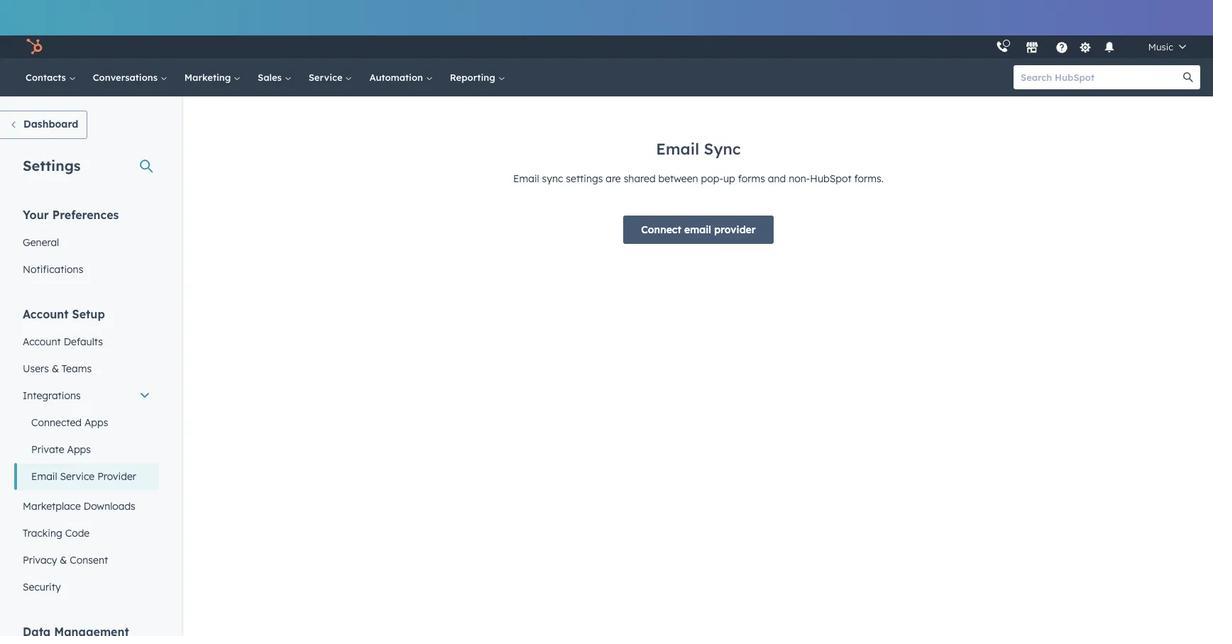 Task type: vqa. For each thing, say whether or not it's contained in the screenshot.
Account Defaults link
yes



Task type: locate. For each thing, give the bounding box(es) containing it.
service down private apps link
[[60, 471, 95, 483]]

hubspot link
[[17, 38, 53, 55]]

email for email service provider
[[31, 471, 57, 483]]

defaults
[[64, 336, 103, 349]]

0 horizontal spatial service
[[60, 471, 95, 483]]

help image
[[1055, 42, 1068, 55]]

account setup element
[[14, 307, 159, 601]]

marketplaces button
[[1017, 35, 1047, 58]]

provider
[[97, 471, 136, 483]]

general link
[[14, 229, 159, 256]]

setup
[[72, 307, 105, 322]]

settings image
[[1079, 42, 1092, 54]]

apps for connected apps
[[84, 417, 108, 429]]

consent
[[70, 554, 108, 567]]

email inside account setup element
[[31, 471, 57, 483]]

tracking code
[[23, 527, 90, 540]]

email down "private"
[[31, 471, 57, 483]]

account defaults
[[23, 336, 103, 349]]

email service provider
[[31, 471, 136, 483]]

email left sync
[[513, 172, 539, 185]]

privacy
[[23, 554, 57, 567]]

1 vertical spatial apps
[[67, 444, 91, 456]]

private apps link
[[14, 437, 159, 464]]

teams
[[62, 363, 92, 376]]

& right users
[[52, 363, 59, 376]]

0 vertical spatial account
[[23, 307, 69, 322]]

marketplaces image
[[1026, 42, 1038, 55]]

2 vertical spatial email
[[31, 471, 57, 483]]

0 horizontal spatial &
[[52, 363, 59, 376]]

2 account from the top
[[23, 336, 61, 349]]

private
[[31, 444, 64, 456]]

1 vertical spatial service
[[60, 471, 95, 483]]

1 account from the top
[[23, 307, 69, 322]]

1 horizontal spatial &
[[60, 554, 67, 567]]

account up users
[[23, 336, 61, 349]]

email for email sync
[[656, 139, 699, 159]]

music button
[[1124, 35, 1195, 58]]

connected apps
[[31, 417, 108, 429]]

settings link
[[1077, 39, 1094, 54]]

integrations button
[[14, 383, 159, 410]]

1 horizontal spatial service
[[309, 72, 345, 83]]

notifications image
[[1103, 42, 1116, 55]]

marketing link
[[176, 58, 249, 97]]

notifications
[[23, 263, 83, 276]]

downloads
[[84, 500, 135, 513]]

code
[[65, 527, 90, 540]]

0 vertical spatial apps
[[84, 417, 108, 429]]

connected apps link
[[14, 410, 159, 437]]

forms.
[[854, 172, 884, 185]]

and
[[768, 172, 786, 185]]

preferences
[[52, 208, 119, 222]]

search image
[[1183, 72, 1193, 82]]

apps
[[84, 417, 108, 429], [67, 444, 91, 456]]

email up between
[[656, 139, 699, 159]]

0 horizontal spatial email
[[31, 471, 57, 483]]

reporting
[[450, 72, 498, 83]]

&
[[52, 363, 59, 376], [60, 554, 67, 567]]

1 vertical spatial email
[[513, 172, 539, 185]]

account
[[23, 307, 69, 322], [23, 336, 61, 349]]

non-
[[789, 172, 810, 185]]

music menu
[[989, 35, 1196, 58]]

email service provider link
[[14, 464, 159, 491]]

between
[[658, 172, 698, 185]]

settings
[[566, 172, 603, 185]]

music
[[1148, 41, 1173, 53]]

privacy & consent link
[[14, 547, 159, 574]]

contacts
[[26, 72, 69, 83]]

0 vertical spatial email
[[656, 139, 699, 159]]

calling icon button
[[990, 38, 1014, 56]]

email sync settings are shared between pop-up forms and non-hubspot forms.
[[513, 172, 884, 185]]

apps up private apps link
[[84, 417, 108, 429]]

account defaults link
[[14, 329, 159, 356]]

notifications button
[[1097, 35, 1121, 58]]

account up account defaults
[[23, 307, 69, 322]]

notifications link
[[14, 256, 159, 283]]

are
[[606, 172, 621, 185]]

1 horizontal spatial email
[[513, 172, 539, 185]]

0 vertical spatial &
[[52, 363, 59, 376]]

service
[[309, 72, 345, 83], [60, 471, 95, 483]]

& right privacy
[[60, 554, 67, 567]]

security
[[23, 581, 61, 594]]

shared
[[624, 172, 656, 185]]

email
[[656, 139, 699, 159], [513, 172, 539, 185], [31, 471, 57, 483]]

service right sales link
[[309, 72, 345, 83]]

1 vertical spatial account
[[23, 336, 61, 349]]

conversations link
[[84, 58, 176, 97]]

account for account setup
[[23, 307, 69, 322]]

1 vertical spatial &
[[60, 554, 67, 567]]

apps up 'email service provider'
[[67, 444, 91, 456]]

connected
[[31, 417, 82, 429]]

2 horizontal spatial email
[[656, 139, 699, 159]]



Task type: describe. For each thing, give the bounding box(es) containing it.
sync
[[704, 139, 741, 159]]

automation
[[369, 72, 426, 83]]

service inside account setup element
[[60, 471, 95, 483]]

email for email sync settings are shared between pop-up forms and non-hubspot forms.
[[513, 172, 539, 185]]

account setup
[[23, 307, 105, 322]]

service link
[[300, 58, 361, 97]]

private apps
[[31, 444, 91, 456]]

tracking
[[23, 527, 62, 540]]

marketing
[[184, 72, 234, 83]]

email sync
[[656, 139, 741, 159]]

dashboard link
[[0, 111, 88, 139]]

hubspot image
[[26, 38, 43, 55]]

Search HubSpot search field
[[1014, 65, 1188, 89]]

sync
[[542, 172, 563, 185]]

email
[[684, 224, 711, 236]]

help button
[[1050, 35, 1074, 58]]

& for privacy
[[60, 554, 67, 567]]

settings
[[23, 157, 81, 175]]

calling icon image
[[996, 41, 1009, 54]]

security link
[[14, 574, 159, 601]]

users & teams link
[[14, 356, 159, 383]]

privacy & consent
[[23, 554, 108, 567]]

up
[[723, 172, 735, 185]]

tracking code link
[[14, 520, 159, 547]]

dashboard
[[23, 118, 78, 131]]

search button
[[1176, 65, 1200, 89]]

your
[[23, 208, 49, 222]]

conversations
[[93, 72, 160, 83]]

users & teams
[[23, 363, 92, 376]]

marketplace downloads link
[[14, 493, 159, 520]]

forms
[[738, 172, 765, 185]]

sales
[[258, 72, 284, 83]]

connect
[[641, 224, 681, 236]]

apps for private apps
[[67, 444, 91, 456]]

marketplace downloads
[[23, 500, 135, 513]]

& for users
[[52, 363, 59, 376]]

greg robinson image
[[1133, 40, 1146, 53]]

your preferences element
[[14, 207, 159, 283]]

marketplace
[[23, 500, 81, 513]]

general
[[23, 236, 59, 249]]

connect email provider
[[641, 224, 756, 236]]

sales link
[[249, 58, 300, 97]]

contacts link
[[17, 58, 84, 97]]

reporting link
[[441, 58, 514, 97]]

connect email provider button
[[623, 216, 774, 244]]

pop-
[[701, 172, 723, 185]]

integrations
[[23, 390, 81, 402]]

0 vertical spatial service
[[309, 72, 345, 83]]

your preferences
[[23, 208, 119, 222]]

account for account defaults
[[23, 336, 61, 349]]

hubspot
[[810, 172, 852, 185]]

users
[[23, 363, 49, 376]]

provider
[[714, 224, 756, 236]]

automation link
[[361, 58, 441, 97]]



